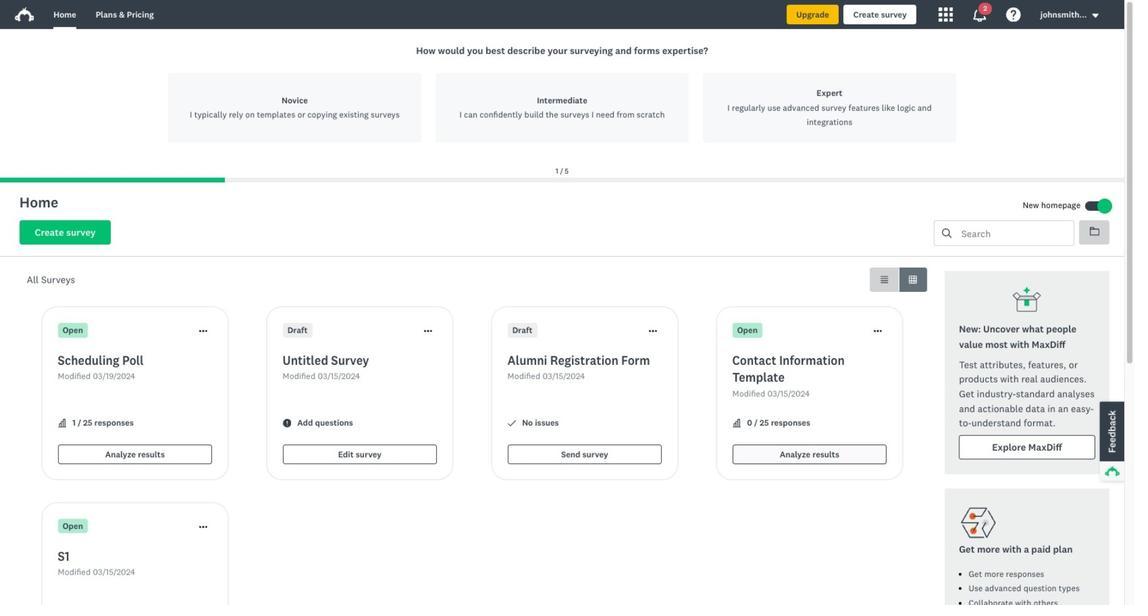 Task type: locate. For each thing, give the bounding box(es) containing it.
Search text field
[[952, 221, 1074, 246]]

folders image
[[1090, 227, 1100, 236]]

search image
[[942, 229, 952, 238]]

dropdown arrow icon image
[[1092, 11, 1101, 20], [1093, 13, 1100, 18]]

1 horizontal spatial response count image
[[733, 419, 741, 428]]

0 horizontal spatial response count image
[[58, 419, 66, 428]]

brand logo image
[[15, 5, 34, 24], [15, 7, 34, 22]]

products icon image
[[939, 7, 953, 22], [939, 7, 953, 22]]

0 horizontal spatial response count image
[[58, 419, 66, 428]]

response count image
[[733, 419, 741, 428], [58, 419, 66, 428]]

1 horizontal spatial response count image
[[733, 419, 741, 428]]

dialog
[[0, 29, 1125, 183]]

warning image
[[283, 419, 291, 428]]

2 brand logo image from the top
[[15, 7, 34, 22]]

2 response count image from the left
[[733, 419, 741, 428]]

group
[[871, 268, 928, 292]]

response count image
[[58, 419, 66, 428], [733, 419, 741, 428]]

no issues image
[[508, 419, 516, 428]]

max diff icon image
[[1013, 286, 1042, 315]]

2 response count image from the left
[[58, 419, 66, 428]]



Task type: vqa. For each thing, say whether or not it's contained in the screenshot.
light bulb with lightning bolt inside showing a new idea image
no



Task type: describe. For each thing, give the bounding box(es) containing it.
folders image
[[1090, 227, 1100, 236]]

search image
[[942, 229, 952, 238]]

1 response count image from the left
[[58, 419, 66, 428]]

help icon image
[[1007, 7, 1022, 22]]

notification center icon image
[[973, 7, 988, 22]]

response based pricing icon image
[[960, 503, 998, 542]]

1 response count image from the left
[[733, 419, 741, 428]]

1 brand logo image from the top
[[15, 5, 34, 24]]



